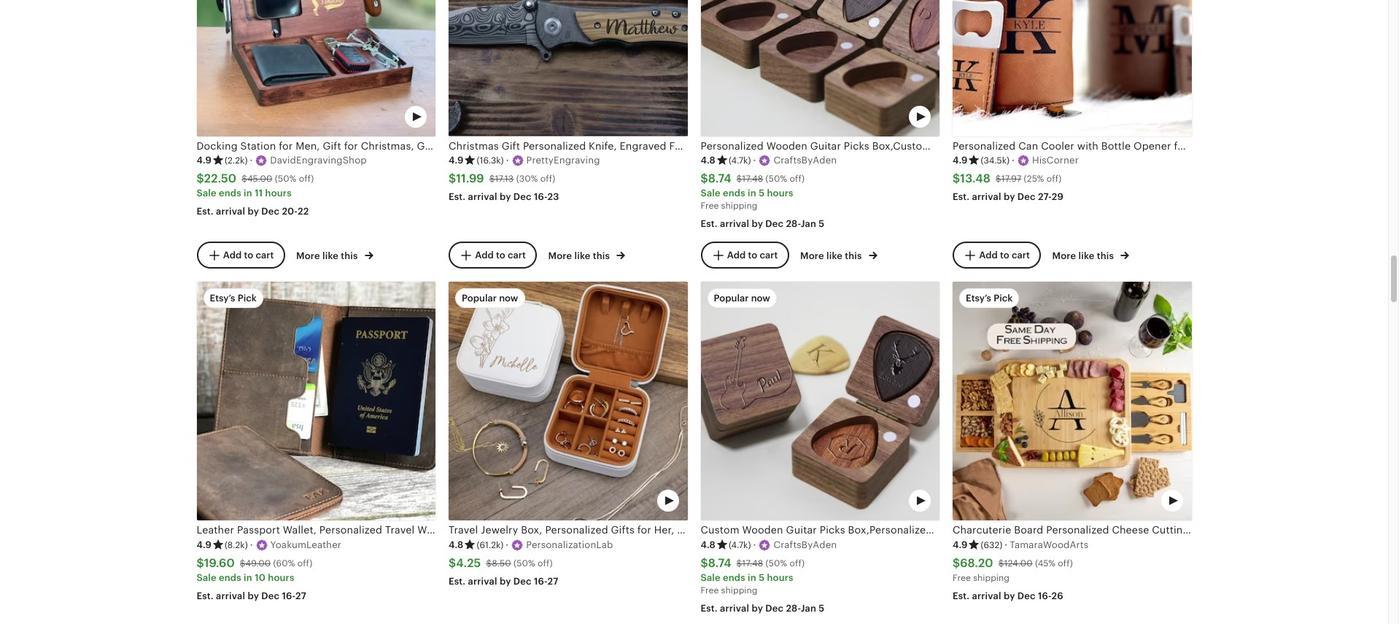 Task type: describe. For each thing, give the bounding box(es) containing it.
jan for custom wooden guitar picks box,personalized guitar pick box storage,wood guitar plectrum organizer music,gift for guitarist musician image
[[801, 603, 817, 614]]

· for custom wooden guitar picks box,personalized guitar pick box storage,wood guitar plectrum organizer music,gift for guitarist musician image
[[754, 539, 756, 550]]

leather passport wallet, personalized travel wallet, passport case, leather passport holder, honeymoon gift image
[[197, 282, 436, 521]]

in for custom wooden guitar picks box,personalized guitar pick box storage,wood guitar plectrum organizer music,gift for guitarist musician image
[[748, 572, 757, 583]]

more like this for 22.50
[[296, 250, 360, 261]]

by inside $ 11.99 $ 17.13 (30% off) est. arrival by dec 16-23
[[500, 191, 511, 202]]

by inside '$ 13.48 $ 17.97 (25% off) est. arrival by dec 27-29'
[[1004, 191, 1016, 202]]

cart for 8.74
[[760, 249, 778, 260]]

personalized can cooler with bottle opener for groomsmen gifts and christmas gift ideas for company gifts image
[[953, 0, 1192, 136]]

arrival inside '$ 13.48 $ 17.97 (25% off) est. arrival by dec 27-29'
[[973, 191, 1002, 202]]

(50% inside $ 4.25 $ 8.50 (50% off) est. arrival by dec 16-27
[[514, 558, 535, 568]]

est. arrival by dec 28-jan 5 for personalized wooden guitar picks box,custom engraved guitar pick box storage,guitar plectrum organizer,music gift for guitarist musician image
[[701, 218, 825, 229]]

sale for custom wooden guitar picks box,personalized guitar pick box storage,wood guitar plectrum organizer music,gift for guitarist musician image
[[701, 572, 721, 583]]

like for 8.74
[[827, 250, 843, 261]]

(8.2k)
[[225, 540, 248, 550]]

16- inside $ 19.60 $ 49.00 (60% off) sale ends in 10 hours est. arrival by dec 16-27
[[282, 590, 296, 601]]

(50% for custom wooden guitar picks box,personalized guitar pick box storage,wood guitar plectrum organizer music,gift for guitarist musician image
[[766, 558, 788, 568]]

more like this for 8.74
[[801, 250, 865, 261]]

more like this link for 8.74
[[801, 247, 878, 263]]

4.8 for custom wooden guitar picks box,personalized guitar pick box storage,wood guitar plectrum organizer music,gift for guitarist musician image
[[701, 539, 716, 550]]

$ 22.50 $ 45.00 (50% off) sale ends in 11 hours est. arrival by dec 20-22
[[197, 172, 314, 217]]

arrival inside $ 11.99 $ 17.13 (30% off) est. arrival by dec 16-23
[[468, 191, 498, 202]]

arrival inside $ 22.50 $ 45.00 (50% off) sale ends in 11 hours est. arrival by dec 20-22
[[216, 206, 245, 217]]

more for 22.50
[[296, 250, 320, 261]]

sale for 'leather passport wallet, personalized travel wallet, passport case, leather passport holder, honeymoon gift' "image"
[[197, 572, 217, 583]]

124.00
[[1005, 558, 1033, 568]]

(25%
[[1024, 174, 1045, 184]]

$ 68.20 $ 124.00 (45% off) free shipping
[[953, 556, 1074, 583]]

(45%
[[1036, 558, 1056, 568]]

free inside $ 68.20 $ 124.00 (45% off) free shipping
[[953, 573, 971, 583]]

dec inside $ 19.60 $ 49.00 (60% off) sale ends in 10 hours est. arrival by dec 16-27
[[262, 590, 280, 601]]

49.00
[[246, 558, 271, 568]]

popular for 4.25
[[462, 293, 497, 304]]

to for 13.48
[[1001, 249, 1010, 260]]

(632)
[[981, 540, 1003, 550]]

more for 8.74
[[801, 250, 825, 261]]

27 inside $ 19.60 $ 49.00 (60% off) sale ends in 10 hours est. arrival by dec 16-27
[[296, 590, 307, 601]]

10
[[255, 572, 266, 583]]

4.9 for 11.99
[[449, 155, 464, 166]]

20-
[[282, 206, 298, 217]]

add to cart for 13.48
[[980, 249, 1030, 260]]

more for 11.99
[[549, 250, 572, 261]]

now for 8.74
[[752, 293, 771, 304]]

arrival inside $ 19.60 $ 49.00 (60% off) sale ends in 10 hours est. arrival by dec 16-27
[[216, 590, 245, 601]]

hours for personalized wooden guitar picks box,custom engraved guitar pick box storage,guitar plectrum organizer,music gift for guitarist musician image
[[767, 187, 794, 198]]

4.9 for 19.60
[[197, 539, 212, 550]]

this for 11.99
[[593, 250, 610, 261]]

68.20
[[961, 556, 994, 570]]

$ 4.25 $ 8.50 (50% off) est. arrival by dec 16-27
[[449, 556, 559, 587]]

17.48 for custom wooden guitar picks box,personalized guitar pick box storage,wood guitar plectrum organizer music,gift for guitarist musician image
[[743, 558, 764, 568]]

sale for personalized wooden guitar picks box,custom engraved guitar pick box storage,guitar plectrum organizer,music gift for guitarist musician image
[[701, 187, 721, 198]]

4.9 for 22.50
[[197, 155, 212, 166]]

cart for 22.50
[[256, 249, 274, 260]]

hours for 'leather passport wallet, personalized travel wallet, passport case, leather passport holder, honeymoon gift' "image"
[[268, 572, 295, 583]]

$ 13.48 $ 17.97 (25% off) est. arrival by dec 27-29
[[953, 172, 1064, 202]]

more for 13.48
[[1053, 250, 1077, 261]]

cart for 11.99
[[508, 249, 526, 260]]

4.8 for travel jewelry box, personalized gifts for her, christmas gifts for women, engraved jewelry case, birthday gifts, leather jewelry organizer image
[[449, 539, 464, 550]]

(16.3k)
[[477, 155, 504, 166]]

$ 19.60 $ 49.00 (60% off) sale ends in 10 hours est. arrival by dec 16-27
[[197, 556, 313, 601]]

add to cart for 8.74
[[727, 249, 778, 260]]

to for 8.74
[[748, 249, 758, 260]]

ends for personalized wooden guitar picks box,custom engraved guitar pick box storage,guitar plectrum organizer,music gift for guitarist musician image
[[723, 187, 746, 198]]

(30%
[[517, 174, 538, 184]]

this for 8.74
[[845, 250, 862, 261]]

shipping for personalized wooden guitar picks box,custom engraved guitar pick box storage,guitar plectrum organizer,music gift for guitarist musician image
[[722, 201, 758, 211]]

add to cart button for 11.99
[[449, 242, 537, 269]]

docking station for men, gift for christmas, gift for men, gift for dad, gift for husband, gift for him, christmas gift, table organizer image
[[197, 0, 436, 136]]

13.48
[[961, 172, 991, 185]]

22.50
[[204, 172, 237, 185]]

(4.7k) for custom wooden guitar picks box,personalized guitar pick box storage,wood guitar plectrum organizer music,gift for guitarist musician image
[[729, 540, 751, 550]]

custom wooden guitar picks box,personalized guitar pick box storage,wood guitar plectrum organizer music,gift for guitarist musician image
[[701, 282, 940, 521]]

4.9 for 68.20
[[953, 539, 968, 550]]

off) inside '$ 13.48 $ 17.97 (25% off) est. arrival by dec 27-29'
[[1047, 174, 1062, 184]]

ends for custom wooden guitar picks box,personalized guitar pick box storage,wood guitar plectrum organizer music,gift for guitarist musician image
[[723, 572, 746, 583]]

(4.7k) for personalized wooden guitar picks box,custom engraved guitar pick box storage,guitar plectrum organizer,music gift for guitarist musician image
[[729, 155, 751, 166]]

in for personalized wooden guitar picks box,custom engraved guitar pick box storage,guitar plectrum organizer,music gift for guitarist musician image
[[748, 187, 757, 198]]

17.13
[[495, 174, 514, 184]]

now for 4.25
[[499, 293, 519, 304]]

est. inside '$ 13.48 $ 17.97 (25% off) est. arrival by dec 27-29'
[[953, 191, 970, 202]]

(34.5k)
[[981, 155, 1010, 166]]

est. arrival by dec 28-jan 5 for custom wooden guitar picks box,personalized guitar pick box storage,wood guitar plectrum organizer music,gift for guitarist musician image
[[701, 603, 825, 614]]

1 etsy's pick from the left
[[210, 293, 257, 304]]

add to cart for 22.50
[[223, 249, 274, 260]]

charcuterie board personalized cheese cutting board wedding gift for couples, anniversary gift housewarming gift new home kitchen decor gift image
[[953, 282, 1192, 521]]

28- for personalized wooden guitar picks box,custom engraved guitar pick box storage,guitar plectrum organizer,music gift for guitarist musician image
[[786, 218, 801, 229]]

· for charcuterie board personalized cheese cutting board wedding gift for couples, anniversary gift housewarming gift new home kitchen decor gift image
[[1005, 539, 1008, 550]]

17.97
[[1002, 174, 1022, 184]]

sale for docking station for men, gift for christmas, gift for men, gift for dad, gift for husband, gift for him, christmas gift, table organizer 'image'
[[197, 187, 217, 198]]

in for docking station for men, gift for christmas, gift for men, gift for dad, gift for husband, gift for him, christmas gift, table organizer 'image'
[[244, 187, 252, 198]]

4.9 for 13.48
[[953, 155, 968, 166]]

22
[[298, 206, 309, 217]]

by inside $ 19.60 $ 49.00 (60% off) sale ends in 10 hours est. arrival by dec 16-27
[[248, 590, 259, 601]]

popular for 8.74
[[714, 293, 749, 304]]

· for 'leather passport wallet, personalized travel wallet, passport case, leather passport holder, honeymoon gift' "image"
[[250, 539, 253, 550]]



Task type: locate. For each thing, give the bounding box(es) containing it.
hours for docking station for men, gift for christmas, gift for men, gift for dad, gift for husband, gift for him, christmas gift, table organizer 'image'
[[265, 187, 292, 198]]

1 add to cart button from the left
[[197, 242, 285, 269]]

more like this for 11.99
[[549, 250, 613, 261]]

christmas gift personalized knife, engraved folding knives, wedding favors, anniversary gifts, father's day gift, boyfriend gift knife image
[[449, 0, 688, 136]]

add to cart button
[[197, 242, 285, 269], [449, 242, 537, 269], [701, 242, 789, 269], [953, 242, 1041, 269]]

like for 11.99
[[575, 250, 591, 261]]

1 8.74 from the top
[[709, 172, 732, 185]]

like for 22.50
[[323, 250, 339, 261]]

1 add from the left
[[223, 249, 242, 260]]

$
[[197, 172, 204, 185], [449, 172, 456, 185], [701, 172, 709, 185], [953, 172, 961, 185], [242, 174, 247, 184], [490, 174, 495, 184], [737, 174, 743, 184], [996, 174, 1002, 184], [197, 556, 204, 570], [449, 556, 456, 570], [701, 556, 709, 570], [953, 556, 961, 570], [240, 558, 246, 568], [486, 558, 492, 568], [737, 558, 743, 568], [999, 558, 1005, 568]]

shipping inside $ 68.20 $ 124.00 (45% off) free shipping
[[974, 573, 1010, 583]]

1 popular now from the left
[[462, 293, 519, 304]]

23
[[548, 191, 559, 202]]

3 more like this from the left
[[801, 250, 865, 261]]

3 cart from the left
[[760, 249, 778, 260]]

add to cart for 11.99
[[475, 249, 526, 260]]

$ 8.74 $ 17.48 (50% off) sale ends in 5 hours free shipping for personalized wooden guitar picks box,custom engraved guitar pick box storage,guitar plectrum organizer,music gift for guitarist musician image
[[701, 172, 805, 211]]

2 add from the left
[[475, 249, 494, 260]]

2 more like this from the left
[[549, 250, 613, 261]]

est.
[[449, 191, 466, 202], [953, 191, 970, 202], [197, 206, 214, 217], [701, 218, 718, 229], [449, 576, 466, 587], [197, 590, 214, 601], [953, 590, 970, 601], [701, 603, 718, 614]]

dec inside $ 11.99 $ 17.13 (30% off) est. arrival by dec 16-23
[[514, 191, 532, 202]]

popular now for 8.74
[[714, 293, 771, 304]]

0 horizontal spatial etsy's
[[210, 293, 235, 304]]

3 like from the left
[[827, 250, 843, 261]]

1 vertical spatial 17.48
[[743, 558, 764, 568]]

in inside $ 22.50 $ 45.00 (50% off) sale ends in 11 hours est. arrival by dec 20-22
[[244, 187, 252, 198]]

1 etsy's from the left
[[210, 293, 235, 304]]

4.25
[[456, 556, 481, 570]]

cart for 13.48
[[1012, 249, 1030, 260]]

dec
[[514, 191, 532, 202], [1018, 191, 1036, 202], [262, 206, 280, 217], [766, 218, 784, 229], [514, 576, 532, 587], [262, 590, 280, 601], [1018, 590, 1036, 601], [766, 603, 784, 614]]

sale inside $ 22.50 $ 45.00 (50% off) sale ends in 11 hours est. arrival by dec 20-22
[[197, 187, 217, 198]]

2 vertical spatial free
[[701, 585, 719, 595]]

dec inside $ 22.50 $ 45.00 (50% off) sale ends in 11 hours est. arrival by dec 20-22
[[262, 206, 280, 217]]

1 horizontal spatial etsy's
[[966, 293, 992, 304]]

shipping
[[722, 201, 758, 211], [974, 573, 1010, 583], [722, 585, 758, 595]]

add for 13.48
[[980, 249, 998, 260]]

1 add to cart from the left
[[223, 249, 274, 260]]

1 17.48 from the top
[[743, 174, 764, 184]]

1 vertical spatial jan
[[801, 603, 817, 614]]

2 17.48 from the top
[[743, 558, 764, 568]]

5
[[759, 187, 765, 198], [819, 218, 825, 229], [759, 572, 765, 583], [819, 603, 825, 614]]

(50%
[[275, 174, 297, 184], [766, 174, 788, 184], [514, 558, 535, 568], [766, 558, 788, 568]]

3 this from the left
[[845, 250, 862, 261]]

more like this for 13.48
[[1053, 250, 1117, 261]]

ends inside $ 22.50 $ 45.00 (50% off) sale ends in 11 hours est. arrival by dec 20-22
[[219, 187, 241, 198]]

1 (4.7k) from the top
[[729, 155, 751, 166]]

(60%
[[273, 558, 295, 568]]

off)
[[299, 174, 314, 184], [541, 174, 556, 184], [790, 174, 805, 184], [1047, 174, 1062, 184], [298, 558, 313, 568], [538, 558, 553, 568], [790, 558, 805, 568], [1059, 558, 1074, 568]]

2 etsy's pick from the left
[[966, 293, 1013, 304]]

product video element for free shipping
[[953, 282, 1192, 521]]

27-
[[1039, 191, 1052, 202]]

·
[[250, 155, 253, 166], [506, 155, 509, 166], [754, 155, 756, 166], [1012, 155, 1015, 166], [250, 539, 253, 550], [506, 539, 509, 550], [754, 539, 756, 550], [1005, 539, 1008, 550]]

0 vertical spatial jan
[[801, 218, 817, 229]]

1 jan from the top
[[801, 218, 817, 229]]

est. inside $ 4.25 $ 8.50 (50% off) est. arrival by dec 16-27
[[449, 576, 466, 587]]

0 horizontal spatial etsy's pick
[[210, 293, 257, 304]]

2 popular from the left
[[714, 293, 749, 304]]

0 horizontal spatial pick
[[238, 293, 257, 304]]

1 pick from the left
[[238, 293, 257, 304]]

in for 'leather passport wallet, personalized travel wallet, passport case, leather passport holder, honeymoon gift' "image"
[[244, 572, 252, 583]]

est. arrival by dec 16-26
[[953, 590, 1064, 601]]

ends
[[219, 187, 241, 198], [723, 187, 746, 198], [219, 572, 241, 583], [723, 572, 746, 583]]

1 vertical spatial free
[[953, 573, 971, 583]]

est. inside $ 11.99 $ 17.13 (30% off) est. arrival by dec 16-23
[[449, 191, 466, 202]]

· for personalized wooden guitar picks box,custom engraved guitar pick box storage,guitar plectrum organizer,music gift for guitarist musician image
[[754, 155, 756, 166]]

(4.7k)
[[729, 155, 751, 166], [729, 540, 751, 550]]

4 add to cart button from the left
[[953, 242, 1041, 269]]

sale
[[197, 187, 217, 198], [701, 187, 721, 198], [197, 572, 217, 583], [701, 572, 721, 583]]

3 more like this link from the left
[[801, 247, 878, 263]]

ends for docking station for men, gift for christmas, gift for men, gift for dad, gift for husband, gift for him, christmas gift, table organizer 'image'
[[219, 187, 241, 198]]

2 jan from the top
[[801, 603, 817, 614]]

off) inside $ 11.99 $ 17.13 (30% off) est. arrival by dec 16-23
[[541, 174, 556, 184]]

(2.2k)
[[225, 155, 248, 166]]

1 vertical spatial 27
[[296, 590, 307, 601]]

this for 13.48
[[1098, 250, 1115, 261]]

2 cart from the left
[[508, 249, 526, 260]]

1 more like this from the left
[[296, 250, 360, 261]]

3 add to cart button from the left
[[701, 242, 789, 269]]

product video element for est. arrival by
[[449, 282, 688, 521]]

travel jewelry box, personalized gifts for her, christmas gifts for women, engraved jewelry case, birthday gifts, leather jewelry organizer image
[[449, 282, 688, 521]]

4 more like this from the left
[[1053, 250, 1117, 261]]

4.9 up "68.20"
[[953, 539, 968, 550]]

1 est. arrival by dec 28-jan 5 from the top
[[701, 218, 825, 229]]

(50% for personalized wooden guitar picks box,custom engraved guitar pick box storage,guitar plectrum organizer,music gift for guitarist musician image
[[766, 174, 788, 184]]

this for 22.50
[[341, 250, 358, 261]]

more
[[296, 250, 320, 261], [549, 250, 572, 261], [801, 250, 825, 261], [1053, 250, 1077, 261]]

more like this link for 13.48
[[1053, 247, 1130, 263]]

27
[[548, 576, 559, 587], [296, 590, 307, 601]]

1 now from the left
[[499, 293, 519, 304]]

26
[[1052, 590, 1064, 601]]

1 28- from the top
[[786, 218, 801, 229]]

more like this
[[296, 250, 360, 261], [549, 250, 613, 261], [801, 250, 865, 261], [1053, 250, 1117, 261]]

11
[[255, 187, 263, 198]]

cart
[[256, 249, 274, 260], [508, 249, 526, 260], [760, 249, 778, 260], [1012, 249, 1030, 260]]

1 horizontal spatial now
[[752, 293, 771, 304]]

28- for custom wooden guitar picks box,personalized guitar pick box storage,wood guitar plectrum organizer music,gift for guitarist musician image
[[786, 603, 801, 614]]

3 more from the left
[[801, 250, 825, 261]]

0 horizontal spatial popular now
[[462, 293, 519, 304]]

4 this from the left
[[1098, 250, 1115, 261]]

more like this link for 11.99
[[549, 247, 626, 263]]

2 to from the left
[[496, 249, 506, 260]]

4 like from the left
[[1079, 250, 1095, 261]]

free
[[701, 201, 719, 211], [953, 573, 971, 583], [701, 585, 719, 595]]

1 more from the left
[[296, 250, 320, 261]]

1 this from the left
[[341, 250, 358, 261]]

2 28- from the top
[[786, 603, 801, 614]]

4 more from the left
[[1053, 250, 1077, 261]]

2 add to cart button from the left
[[449, 242, 537, 269]]

more like this link for 22.50
[[296, 247, 374, 263]]

popular now
[[462, 293, 519, 304], [714, 293, 771, 304]]

0 vertical spatial 8.74
[[709, 172, 732, 185]]

28-
[[786, 218, 801, 229], [786, 603, 801, 614]]

shipping for custom wooden guitar picks box,personalized guitar pick box storage,wood guitar plectrum organizer music,gift for guitarist musician image
[[722, 585, 758, 595]]

add for 22.50
[[223, 249, 242, 260]]

1 horizontal spatial 27
[[548, 576, 559, 587]]

arrival inside $ 4.25 $ 8.50 (50% off) est. arrival by dec 16-27
[[468, 576, 498, 587]]

(61.2k)
[[477, 540, 504, 550]]

1 horizontal spatial pick
[[994, 293, 1013, 304]]

0 vertical spatial 27
[[548, 576, 559, 587]]

ends for 'leather passport wallet, personalized travel wallet, passport case, leather passport holder, honeymoon gift' "image"
[[219, 572, 241, 583]]

4 more like this link from the left
[[1053, 247, 1130, 263]]

off) inside $ 4.25 $ 8.50 (50% off) est. arrival by dec 16-27
[[538, 558, 553, 568]]

free for personalized wooden guitar picks box,custom engraved guitar pick box storage,guitar plectrum organizer,music gift for guitarist musician image
[[701, 201, 719, 211]]

2 like from the left
[[575, 250, 591, 261]]

4.9 up 13.48
[[953, 155, 968, 166]]

2 now from the left
[[752, 293, 771, 304]]

1 vertical spatial shipping
[[974, 573, 1010, 583]]

1 vertical spatial est. arrival by dec 28-jan 5
[[701, 603, 825, 614]]

add to cart button for 8.74
[[701, 242, 789, 269]]

29
[[1052, 191, 1064, 202]]

hours inside $ 22.50 $ 45.00 (50% off) sale ends in 11 hours est. arrival by dec 20-22
[[265, 187, 292, 198]]

by inside $ 4.25 $ 8.50 (50% off) est. arrival by dec 16-27
[[500, 576, 511, 587]]

(50% for docking station for men, gift for christmas, gift for men, gift for dad, gift for husband, gift for him, christmas gift, table organizer 'image'
[[275, 174, 297, 184]]

by inside $ 22.50 $ 45.00 (50% off) sale ends in 11 hours est. arrival by dec 20-22
[[248, 206, 259, 217]]

add for 8.74
[[727, 249, 746, 260]]

16- inside $ 11.99 $ 17.13 (30% off) est. arrival by dec 16-23
[[534, 191, 548, 202]]

1 horizontal spatial popular now
[[714, 293, 771, 304]]

$ 8.74 $ 17.48 (50% off) sale ends in 5 hours free shipping for custom wooden guitar picks box,personalized guitar pick box storage,wood guitar plectrum organizer music,gift for guitarist musician image
[[701, 556, 805, 595]]

1 horizontal spatial etsy's pick
[[966, 293, 1013, 304]]

8.74 for custom wooden guitar picks box,personalized guitar pick box storage,wood guitar plectrum organizer music,gift for guitarist musician image
[[709, 556, 732, 570]]

dec inside '$ 13.48 $ 17.97 (25% off) est. arrival by dec 27-29'
[[1018, 191, 1036, 202]]

16- inside $ 4.25 $ 8.50 (50% off) est. arrival by dec 16-27
[[534, 576, 548, 587]]

4.9 up 19.60
[[197, 539, 212, 550]]

2 this from the left
[[593, 250, 610, 261]]

product video element for sale ends in 11 hours
[[197, 0, 436, 136]]

0 horizontal spatial now
[[499, 293, 519, 304]]

3 add to cart from the left
[[727, 249, 778, 260]]

to
[[244, 249, 253, 260], [496, 249, 506, 260], [748, 249, 758, 260], [1001, 249, 1010, 260]]

4.9 up 11.99
[[449, 155, 464, 166]]

4.8 for personalized wooden guitar picks box,custom engraved guitar pick box storage,guitar plectrum organizer,music gift for guitarist musician image
[[701, 155, 716, 166]]

2 (4.7k) from the top
[[729, 540, 751, 550]]

0 horizontal spatial 27
[[296, 590, 307, 601]]

0 vertical spatial 17.48
[[743, 174, 764, 184]]

2 etsy's from the left
[[966, 293, 992, 304]]

4.9
[[197, 155, 212, 166], [449, 155, 464, 166], [953, 155, 968, 166], [197, 539, 212, 550], [953, 539, 968, 550]]

· for docking station for men, gift for christmas, gift for men, gift for dad, gift for husband, gift for him, christmas gift, table organizer 'image'
[[250, 155, 253, 166]]

45.00
[[247, 174, 273, 184]]

popular now for 4.25
[[462, 293, 519, 304]]

jan for personalized wooden guitar picks box,custom engraved guitar pick box storage,guitar plectrum organizer,music gift for guitarist musician image
[[801, 218, 817, 229]]

2 more like this link from the left
[[549, 247, 626, 263]]

17.48
[[743, 174, 764, 184], [743, 558, 764, 568]]

1 like from the left
[[323, 250, 339, 261]]

17.48 for personalized wooden guitar picks box,custom engraved guitar pick box storage,guitar plectrum organizer,music gift for guitarist musician image
[[743, 174, 764, 184]]

4 add to cart from the left
[[980, 249, 1030, 260]]

16-
[[534, 191, 548, 202], [534, 576, 548, 587], [282, 590, 296, 601], [1039, 590, 1052, 601]]

1 vertical spatial 8.74
[[709, 556, 732, 570]]

4.9 up 22.50
[[197, 155, 212, 166]]

0 vertical spatial free
[[701, 201, 719, 211]]

personalized wooden guitar picks box,custom engraved guitar pick box storage,guitar plectrum organizer,music gift for guitarist musician image
[[701, 0, 940, 136]]

2 add to cart from the left
[[475, 249, 526, 260]]

27 inside $ 4.25 $ 8.50 (50% off) est. arrival by dec 16-27
[[548, 576, 559, 587]]

off) inside $ 22.50 $ 45.00 (50% off) sale ends in 11 hours est. arrival by dec 20-22
[[299, 174, 314, 184]]

more like this link
[[296, 247, 374, 263], [549, 247, 626, 263], [801, 247, 878, 263], [1053, 247, 1130, 263]]

hours inside $ 19.60 $ 49.00 (60% off) sale ends in 10 hours est. arrival by dec 16-27
[[268, 572, 295, 583]]

1 cart from the left
[[256, 249, 274, 260]]

2 8.74 from the top
[[709, 556, 732, 570]]

hours
[[265, 187, 292, 198], [767, 187, 794, 198], [268, 572, 295, 583], [767, 572, 794, 583]]

1 to from the left
[[244, 249, 253, 260]]

8.50
[[492, 558, 511, 568]]

add to cart button for 13.48
[[953, 242, 1041, 269]]

this
[[341, 250, 358, 261], [593, 250, 610, 261], [845, 250, 862, 261], [1098, 250, 1115, 261]]

like
[[323, 250, 339, 261], [575, 250, 591, 261], [827, 250, 843, 261], [1079, 250, 1095, 261]]

etsy's
[[210, 293, 235, 304], [966, 293, 992, 304]]

est. arrival by dec 28-jan 5
[[701, 218, 825, 229], [701, 603, 825, 614]]

8.74 for personalized wooden guitar picks box,custom engraved guitar pick box storage,guitar plectrum organizer,music gift for guitarist musician image
[[709, 172, 732, 185]]

3 to from the left
[[748, 249, 758, 260]]

etsy's pick
[[210, 293, 257, 304], [966, 293, 1013, 304]]

0 vertical spatial (4.7k)
[[729, 155, 751, 166]]

0 vertical spatial 28-
[[786, 218, 801, 229]]

pick
[[238, 293, 257, 304], [994, 293, 1013, 304]]

off) inside $ 19.60 $ 49.00 (60% off) sale ends in 10 hours est. arrival by dec 16-27
[[298, 558, 313, 568]]

· for travel jewelry box, personalized gifts for her, christmas gifts for women, engraved jewelry case, birthday gifts, leather jewelry organizer image
[[506, 539, 509, 550]]

off) inside $ 68.20 $ 124.00 (45% off) free shipping
[[1059, 558, 1074, 568]]

1 vertical spatial 28-
[[786, 603, 801, 614]]

add to cart
[[223, 249, 274, 260], [475, 249, 526, 260], [727, 249, 778, 260], [980, 249, 1030, 260]]

hours for custom wooden guitar picks box,personalized guitar pick box storage,wood guitar plectrum organizer music,gift for guitarist musician image
[[767, 572, 794, 583]]

4 cart from the left
[[1012, 249, 1030, 260]]

1 $ 8.74 $ 17.48 (50% off) sale ends in 5 hours free shipping from the top
[[701, 172, 805, 211]]

add
[[223, 249, 242, 260], [475, 249, 494, 260], [727, 249, 746, 260], [980, 249, 998, 260]]

0 vertical spatial shipping
[[722, 201, 758, 211]]

19.60
[[204, 556, 235, 570]]

4 to from the left
[[1001, 249, 1010, 260]]

11.99
[[456, 172, 484, 185]]

arrival
[[468, 191, 498, 202], [973, 191, 1002, 202], [216, 206, 245, 217], [720, 218, 750, 229], [468, 576, 498, 587], [216, 590, 245, 601], [973, 590, 1002, 601], [720, 603, 750, 614]]

4.8
[[701, 155, 716, 166], [449, 539, 464, 550], [701, 539, 716, 550]]

1 popular from the left
[[462, 293, 497, 304]]

to for 22.50
[[244, 249, 253, 260]]

1 vertical spatial $ 8.74 $ 17.48 (50% off) sale ends in 5 hours free shipping
[[701, 556, 805, 595]]

1 vertical spatial (4.7k)
[[729, 540, 751, 550]]

2 vertical spatial shipping
[[722, 585, 758, 595]]

sale inside $ 19.60 $ 49.00 (60% off) sale ends in 10 hours est. arrival by dec 16-27
[[197, 572, 217, 583]]

0 vertical spatial est. arrival by dec 28-jan 5
[[701, 218, 825, 229]]

free for custom wooden guitar picks box,personalized guitar pick box storage,wood guitar plectrum organizer music,gift for guitarist musician image
[[701, 585, 719, 595]]

2 more from the left
[[549, 250, 572, 261]]

0 horizontal spatial popular
[[462, 293, 497, 304]]

est. inside $ 22.50 $ 45.00 (50% off) sale ends in 11 hours est. arrival by dec 20-22
[[197, 206, 214, 217]]

8.74
[[709, 172, 732, 185], [709, 556, 732, 570]]

add for 11.99
[[475, 249, 494, 260]]

ends inside $ 19.60 $ 49.00 (60% off) sale ends in 10 hours est. arrival by dec 16-27
[[219, 572, 241, 583]]

3 add from the left
[[727, 249, 746, 260]]

1 more like this link from the left
[[296, 247, 374, 263]]

2 $ 8.74 $ 17.48 (50% off) sale ends in 5 hours free shipping from the top
[[701, 556, 805, 595]]

to for 11.99
[[496, 249, 506, 260]]

2 pick from the left
[[994, 293, 1013, 304]]

dec inside $ 4.25 $ 8.50 (50% off) est. arrival by dec 16-27
[[514, 576, 532, 587]]

4 add from the left
[[980, 249, 998, 260]]

product video element
[[197, 0, 436, 136], [701, 0, 940, 136], [449, 282, 688, 521], [701, 282, 940, 521], [953, 282, 1192, 521]]

like for 13.48
[[1079, 250, 1095, 261]]

add to cart button for 22.50
[[197, 242, 285, 269]]

now
[[499, 293, 519, 304], [752, 293, 771, 304]]

0 vertical spatial $ 8.74 $ 17.48 (50% off) sale ends in 5 hours free shipping
[[701, 172, 805, 211]]

2 est. arrival by dec 28-jan 5 from the top
[[701, 603, 825, 614]]

by
[[500, 191, 511, 202], [1004, 191, 1016, 202], [248, 206, 259, 217], [752, 218, 764, 229], [500, 576, 511, 587], [248, 590, 259, 601], [1004, 590, 1016, 601], [752, 603, 764, 614]]

1 horizontal spatial popular
[[714, 293, 749, 304]]

in
[[244, 187, 252, 198], [748, 187, 757, 198], [244, 572, 252, 583], [748, 572, 757, 583]]

$ 8.74 $ 17.48 (50% off) sale ends in 5 hours free shipping
[[701, 172, 805, 211], [701, 556, 805, 595]]

2 popular now from the left
[[714, 293, 771, 304]]

jan
[[801, 218, 817, 229], [801, 603, 817, 614]]

in inside $ 19.60 $ 49.00 (60% off) sale ends in 10 hours est. arrival by dec 16-27
[[244, 572, 252, 583]]

(50% inside $ 22.50 $ 45.00 (50% off) sale ends in 11 hours est. arrival by dec 20-22
[[275, 174, 297, 184]]

popular
[[462, 293, 497, 304], [714, 293, 749, 304]]

$ 11.99 $ 17.13 (30% off) est. arrival by dec 16-23
[[449, 172, 559, 202]]

est. inside $ 19.60 $ 49.00 (60% off) sale ends in 10 hours est. arrival by dec 16-27
[[197, 590, 214, 601]]



Task type: vqa. For each thing, say whether or not it's contained in the screenshot.
$ 19.60 $ 49.00 (60% off) Sale ends in 10 hours Est. arrival by Dec 16-27
yes



